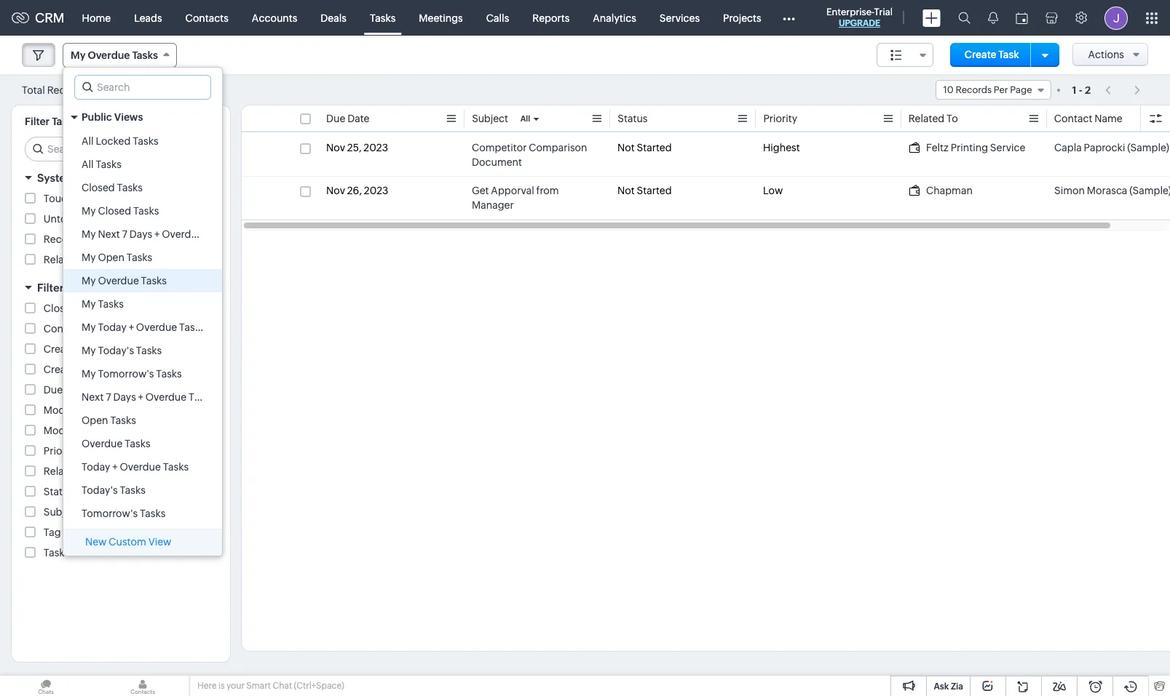 Task type: vqa. For each thing, say whether or not it's contained in the screenshot.
GDPR Compliance
no



Task type: locate. For each thing, give the bounding box(es) containing it.
overdue inside field
[[88, 50, 130, 61]]

0 horizontal spatial to
[[82, 466, 93, 478]]

1 vertical spatial date
[[65, 384, 87, 396]]

nov left 25,
[[326, 142, 345, 154]]

+ down overdue tasks
[[112, 462, 118, 473]]

modified for modified time
[[44, 425, 86, 437]]

0 vertical spatial due
[[326, 113, 345, 125]]

0 vertical spatial contact
[[1054, 113, 1093, 125]]

1 vertical spatial action
[[123, 254, 154, 266]]

records for total
[[47, 84, 86, 96]]

all up competitor comparison document
[[520, 114, 530, 123]]

0 vertical spatial filter
[[25, 116, 50, 127]]

1 vertical spatial next
[[82, 392, 104, 403]]

created time
[[44, 364, 107, 376]]

my for my today + overdue tasks "option"
[[82, 322, 96, 333]]

defined
[[78, 172, 119, 184]]

all for all locked tasks
[[82, 135, 94, 147]]

action up my overdue tasks option
[[123, 254, 154, 266]]

0 vertical spatial tomorrow's
[[98, 368, 154, 380]]

chapman
[[926, 185, 973, 197]]

not started
[[617, 142, 672, 154], [617, 185, 672, 197]]

0 vertical spatial priority
[[763, 113, 797, 125]]

+ down my tomorrow's tasks option
[[138, 392, 143, 403]]

1 horizontal spatial priority
[[763, 113, 797, 125]]

related up feltz
[[909, 113, 945, 125]]

contact up created by
[[44, 323, 82, 335]]

1 vertical spatial today
[[82, 462, 110, 473]]

today
[[98, 322, 127, 333], [82, 462, 110, 473]]

all
[[520, 114, 530, 123], [82, 135, 94, 147], [82, 159, 94, 170]]

1 horizontal spatial 2
[[1085, 84, 1091, 96]]

10 records per page
[[943, 84, 1032, 95]]

nov
[[326, 142, 345, 154], [326, 185, 345, 197]]

tomorrow's inside option
[[98, 368, 154, 380]]

(ctrl+space)
[[294, 682, 344, 692]]

1 created from the top
[[44, 344, 82, 355]]

actions
[[1088, 49, 1124, 60]]

to up today's tasks
[[82, 466, 93, 478]]

today's tasks
[[82, 485, 146, 497]]

my for the my closed tasks "option" on the left top of the page
[[82, 205, 96, 217]]

nov 26, 2023
[[326, 185, 388, 197]]

2 for 1 - 2
[[1085, 84, 1091, 96]]

records for touched
[[87, 193, 126, 205]]

None field
[[877, 43, 933, 67]]

comparison
[[529, 142, 587, 154]]

by up modified time
[[88, 405, 100, 416]]

0 vertical spatial not started
[[617, 142, 672, 154]]

date up nov 25, 2023 at top
[[347, 113, 370, 125]]

related down modified time
[[44, 466, 80, 478]]

1 started from the top
[[637, 142, 672, 154]]

all down by
[[82, 135, 94, 147]]

next down untouched records
[[98, 229, 120, 240]]

1 vertical spatial all
[[82, 135, 94, 147]]

0 vertical spatial nov
[[326, 142, 345, 154]]

0 horizontal spatial contact name
[[44, 323, 112, 335]]

navigation
[[1098, 79, 1148, 100]]

overdue up open tasks option on the bottom of the page
[[145, 392, 187, 403]]

related records action
[[44, 254, 154, 266]]

1 vertical spatial 2023
[[364, 185, 388, 197]]

1 vertical spatial due date
[[44, 384, 87, 396]]

date
[[347, 113, 370, 125], [65, 384, 87, 396]]

records up 'my closed tasks'
[[87, 193, 126, 205]]

2 vertical spatial by
[[88, 405, 100, 416]]

+ down the my closed tasks "option" on the left top of the page
[[154, 229, 160, 240]]

1 horizontal spatial contact name
[[1054, 113, 1123, 125]]

1 nov from the top
[[326, 142, 345, 154]]

2 created from the top
[[44, 364, 82, 376]]

0 horizontal spatial related to
[[44, 466, 93, 478]]

days down my tomorrow's tasks
[[113, 392, 136, 403]]

filter by fields
[[37, 282, 113, 294]]

closed down the filter by fields
[[44, 303, 77, 315]]

records for related
[[82, 254, 121, 266]]

next inside my next 7 days + overdue tasks option
[[98, 229, 120, 240]]

+ inside "option"
[[112, 462, 118, 473]]

0 vertical spatial due date
[[326, 113, 370, 125]]

1 vertical spatial due
[[44, 384, 63, 396]]

not started for get apporval from manager
[[617, 185, 672, 197]]

created down created by
[[44, 364, 82, 376]]

records inside field
[[956, 84, 992, 95]]

started
[[637, 142, 672, 154], [637, 185, 672, 197]]

subject up competitor
[[472, 113, 508, 125]]

next 7 days + overdue tasks
[[82, 392, 214, 403]]

filter up closed time
[[37, 282, 64, 294]]

time up overdue tasks
[[88, 425, 111, 437]]

my down closed time
[[82, 322, 96, 333]]

my down untouched records
[[82, 229, 96, 240]]

(sample) right morasca
[[1129, 185, 1170, 197]]

public views
[[82, 111, 143, 123]]

0 vertical spatial 2023
[[364, 142, 388, 154]]

filter by fields button
[[12, 275, 230, 301]]

today inside "option"
[[98, 322, 127, 333]]

overdue up my today's tasks option
[[136, 322, 177, 333]]

filter
[[25, 116, 50, 127], [37, 282, 64, 294]]

ask
[[934, 682, 949, 692]]

2023
[[364, 142, 388, 154], [364, 185, 388, 197]]

signals image
[[988, 12, 998, 24]]

2023 for nov 25, 2023
[[364, 142, 388, 154]]

1 modified from the top
[[44, 405, 86, 416]]

my overdue tasks down the my open tasks
[[82, 275, 167, 287]]

1 vertical spatial open
[[82, 415, 108, 427]]

closed for closed time
[[44, 303, 77, 315]]

my closed tasks option
[[63, 200, 222, 223]]

overdue down open tasks
[[82, 438, 123, 450]]

contact name down closed time
[[44, 323, 112, 335]]

enterprise-trial upgrade
[[826, 7, 893, 28]]

my tomorrow's tasks option
[[63, 363, 222, 386]]

due date up 25,
[[326, 113, 370, 125]]

created for created by
[[44, 344, 82, 355]]

2 vertical spatial related
[[44, 466, 80, 478]]

next up modified by
[[82, 392, 104, 403]]

0 horizontal spatial status
[[44, 486, 74, 498]]

system defined filters button
[[12, 165, 230, 191]]

contacts link
[[174, 0, 240, 35]]

Search text field
[[25, 138, 218, 161]]

2 started from the top
[[637, 185, 672, 197]]

records up "filter tasks by"
[[47, 84, 86, 96]]

2023 right 25,
[[364, 142, 388, 154]]

all up system defined filters
[[82, 159, 94, 170]]

today + overdue tasks option
[[63, 456, 222, 479]]

0 vertical spatial to
[[947, 113, 958, 125]]

1 not from the top
[[617, 142, 635, 154]]

search image
[[958, 12, 971, 24]]

1 vertical spatial (sample)
[[1129, 185, 1170, 197]]

created up created time
[[44, 344, 82, 355]]

my down touched records at top left
[[82, 205, 96, 217]]

create task button
[[950, 43, 1034, 67]]

ask zia
[[934, 682, 963, 692]]

my inside "option"
[[82, 322, 96, 333]]

1 horizontal spatial contact
[[1054, 113, 1093, 125]]

my down created by
[[82, 368, 96, 380]]

priority
[[763, 113, 797, 125], [44, 446, 78, 457]]

time down fields
[[79, 303, 102, 315]]

due date up modified by
[[44, 384, 87, 396]]

2 nov from the top
[[326, 185, 345, 197]]

owner
[[67, 548, 99, 559]]

1 not started from the top
[[617, 142, 672, 154]]

1 horizontal spatial date
[[347, 113, 370, 125]]

due up modified by
[[44, 384, 63, 396]]

closed tasks
[[82, 182, 143, 194]]

contacts
[[185, 12, 229, 24]]

2 right -
[[1085, 84, 1091, 96]]

my down related records action
[[82, 275, 96, 287]]

my up total records 2
[[71, 50, 85, 61]]

records right 10
[[956, 84, 992, 95]]

0 vertical spatial today's
[[98, 345, 134, 357]]

0 horizontal spatial due
[[44, 384, 63, 396]]

contact name down 1 - 2
[[1054, 113, 1123, 125]]

0 vertical spatial date
[[347, 113, 370, 125]]

0 vertical spatial 7
[[122, 229, 127, 240]]

1 horizontal spatial due
[[326, 113, 345, 125]]

contact name
[[1054, 113, 1123, 125], [44, 323, 112, 335]]

all locked tasks option
[[63, 130, 222, 153]]

open up overdue tasks
[[82, 415, 108, 427]]

1 vertical spatial related
[[44, 254, 80, 266]]

my overdue tasks option
[[63, 269, 222, 293]]

row group
[[242, 134, 1170, 220]]

time down my today's tasks
[[84, 364, 107, 376]]

1 horizontal spatial task
[[999, 49, 1019, 60]]

all for all tasks
[[82, 159, 94, 170]]

by up created time
[[84, 344, 95, 355]]

1 vertical spatial filter
[[37, 282, 64, 294]]

closed down all tasks
[[82, 182, 115, 194]]

closed inside closed tasks option
[[82, 182, 115, 194]]

my today + overdue tasks option
[[63, 316, 222, 339]]

by for created
[[84, 344, 95, 355]]

2 2023 from the top
[[364, 185, 388, 197]]

subject
[[472, 113, 508, 125], [44, 507, 80, 518]]

open up filter by fields dropdown button
[[98, 252, 124, 264]]

to down 10
[[947, 113, 958, 125]]

task right create
[[999, 49, 1019, 60]]

my for my next 7 days + overdue tasks option
[[82, 229, 96, 240]]

1 2023 from the top
[[364, 142, 388, 154]]

overdue inside "option"
[[136, 322, 177, 333]]

by up closed time
[[66, 282, 79, 294]]

size image
[[890, 49, 902, 62]]

filter for filter tasks by
[[25, 116, 50, 127]]

create menu image
[[923, 9, 941, 27]]

nov for nov 25, 2023
[[326, 142, 345, 154]]

0 vertical spatial next
[[98, 229, 120, 240]]

0 vertical spatial my overdue tasks
[[71, 50, 158, 61]]

tasks inside field
[[132, 50, 158, 61]]

0 horizontal spatial name
[[84, 323, 112, 335]]

related down the record at the top left
[[44, 254, 80, 266]]

get apporval from manager link
[[472, 183, 603, 213]]

create task
[[965, 49, 1019, 60]]

0 vertical spatial not
[[617, 142, 635, 154]]

days up my open tasks option
[[129, 229, 152, 240]]

contact down "1"
[[1054, 113, 1093, 125]]

custom
[[109, 537, 146, 548]]

task inside button
[[999, 49, 1019, 60]]

modified
[[44, 405, 86, 416], [44, 425, 86, 437]]

overdue down home link
[[88, 50, 130, 61]]

not for get apporval from manager
[[617, 185, 635, 197]]

my for my open tasks option
[[82, 252, 96, 264]]

1 vertical spatial status
[[44, 486, 74, 498]]

0 horizontal spatial 7
[[106, 392, 111, 403]]

2 up 'public'
[[88, 85, 94, 96]]

0 vertical spatial closed
[[82, 182, 115, 194]]

1 vertical spatial started
[[637, 185, 672, 197]]

due
[[326, 113, 345, 125], [44, 384, 63, 396]]

2023 right 26, on the left top of page
[[364, 185, 388, 197]]

priority down modified time
[[44, 446, 78, 457]]

document
[[472, 157, 522, 168]]

here is your smart chat (ctrl+space)
[[197, 682, 344, 692]]

competitor comparison document
[[472, 142, 587, 168]]

task owner
[[44, 548, 99, 559]]

my today's tasks option
[[63, 339, 222, 363]]

overdue tasks
[[82, 438, 150, 450]]

0 vertical spatial action
[[80, 234, 111, 245]]

my for my overdue tasks option
[[82, 275, 96, 287]]

overdue tasks option
[[63, 433, 222, 456]]

1 horizontal spatial subject
[[472, 113, 508, 125]]

1 vertical spatial modified
[[44, 425, 86, 437]]

filter down total
[[25, 116, 50, 127]]

priority up highest
[[763, 113, 797, 125]]

overdue down "overdue tasks" option
[[120, 462, 161, 473]]

0 vertical spatial created
[[44, 344, 82, 355]]

2 not from the top
[[617, 185, 635, 197]]

tomorrow's down my today's tasks
[[98, 368, 154, 380]]

10
[[943, 84, 954, 95]]

related to down modified time
[[44, 466, 93, 478]]

1 vertical spatial subject
[[44, 507, 80, 518]]

started for competitor comparison document
[[637, 142, 672, 154]]

filter for filter by fields
[[37, 282, 64, 294]]

my open tasks option
[[63, 246, 222, 269]]

0 vertical spatial by
[[66, 282, 79, 294]]

tasks
[[370, 12, 396, 24], [132, 50, 158, 61], [52, 116, 78, 127], [133, 135, 158, 147], [96, 159, 121, 170], [117, 182, 143, 194], [133, 205, 159, 217], [205, 229, 231, 240], [127, 252, 152, 264], [141, 275, 167, 287], [98, 299, 124, 310], [179, 322, 205, 333], [136, 345, 162, 357], [156, 368, 182, 380], [189, 392, 214, 403], [110, 415, 136, 427], [125, 438, 150, 450], [163, 462, 189, 473], [120, 485, 146, 497], [140, 508, 166, 520]]

(sample)
[[1127, 142, 1169, 154], [1129, 185, 1170, 197]]

chats image
[[0, 676, 92, 697]]

from
[[536, 185, 559, 197]]

2 modified from the top
[[44, 425, 86, 437]]

0 vertical spatial status
[[617, 113, 647, 125]]

my inside "option"
[[82, 205, 96, 217]]

0 horizontal spatial contact
[[44, 323, 82, 335]]

today up my today's tasks
[[98, 322, 127, 333]]

by inside dropdown button
[[66, 282, 79, 294]]

search element
[[949, 0, 979, 36]]

my overdue tasks down home link
[[71, 50, 158, 61]]

my down fields
[[82, 299, 96, 310]]

0 vertical spatial time
[[79, 303, 102, 315]]

action
[[80, 234, 111, 245], [123, 254, 154, 266]]

contact
[[1054, 113, 1093, 125], [44, 323, 82, 335]]

7 down 'my closed tasks'
[[122, 229, 127, 240]]

not
[[617, 142, 635, 154], [617, 185, 635, 197]]

related to up feltz
[[909, 113, 958, 125]]

today's up my tomorrow's tasks
[[98, 345, 134, 357]]

subject up 'tag'
[[44, 507, 80, 518]]

modified up modified time
[[44, 405, 86, 416]]

my
[[71, 50, 85, 61], [82, 205, 96, 217], [82, 229, 96, 240], [82, 252, 96, 264], [82, 275, 96, 287], [82, 299, 96, 310], [82, 322, 96, 333], [82, 345, 96, 357], [82, 368, 96, 380]]

filters
[[122, 172, 154, 184]]

0 vertical spatial all
[[520, 114, 530, 123]]

modified down modified by
[[44, 425, 86, 437]]

my down record action on the left
[[82, 252, 96, 264]]

Search text field
[[75, 76, 210, 99]]

1 vertical spatial not started
[[617, 185, 672, 197]]

2 vertical spatial time
[[88, 425, 111, 437]]

paprocki
[[1084, 142, 1125, 154]]

7
[[122, 229, 127, 240], [106, 392, 111, 403]]

today's up tomorrow's tasks
[[82, 485, 118, 497]]

1 vertical spatial to
[[82, 466, 93, 478]]

your
[[226, 682, 245, 692]]

upgrade
[[839, 18, 880, 28]]

overdue down the my closed tasks "option" on the left top of the page
[[162, 229, 203, 240]]

my overdue tasks inside my overdue tasks option
[[82, 275, 167, 287]]

1 vertical spatial not
[[617, 185, 635, 197]]

0 vertical spatial modified
[[44, 405, 86, 416]]

0 vertical spatial task
[[999, 49, 1019, 60]]

0 horizontal spatial subject
[[44, 507, 80, 518]]

0 vertical spatial started
[[637, 142, 672, 154]]

(sample) for capla paprocki (sample)
[[1127, 142, 1169, 154]]

0 vertical spatial related
[[909, 113, 945, 125]]

today up today's tasks
[[82, 462, 110, 473]]

my next 7 days + overdue tasks option
[[63, 223, 231, 246]]

2 inside total records 2
[[88, 85, 94, 96]]

all tasks option
[[63, 153, 222, 176]]

0 vertical spatial name
[[1095, 113, 1123, 125]]

2 vertical spatial closed
[[44, 303, 77, 315]]

1 vertical spatial time
[[84, 364, 107, 376]]

records up fields
[[82, 254, 121, 266]]

closed inside the my closed tasks "option"
[[98, 205, 131, 217]]

name down my tasks
[[84, 323, 112, 335]]

2 vertical spatial all
[[82, 159, 94, 170]]

2 not started from the top
[[617, 185, 672, 197]]

touched records
[[44, 193, 126, 205]]

0 vertical spatial (sample)
[[1127, 142, 1169, 154]]

1 vertical spatial nov
[[326, 185, 345, 197]]

1 vertical spatial closed
[[98, 205, 131, 217]]

my open tasks
[[82, 252, 152, 264]]

create menu element
[[914, 0, 949, 35]]

nov left 26, on the left top of page
[[326, 185, 345, 197]]

due up nov 25, 2023 at top
[[326, 113, 345, 125]]

public
[[82, 111, 112, 123]]

feltz printing service
[[926, 142, 1026, 154]]

closed tasks option
[[63, 176, 222, 200]]

services link
[[648, 0, 711, 35]]

26,
[[347, 185, 362, 197]]

(sample) right "paprocki"
[[1127, 142, 1169, 154]]

0 vertical spatial related to
[[909, 113, 958, 125]]

name up capla paprocki (sample)
[[1095, 113, 1123, 125]]

closed down closed tasks
[[98, 205, 131, 217]]

1 vertical spatial contact name
[[44, 323, 112, 335]]

tomorrow's down today's tasks
[[82, 508, 138, 520]]

0 horizontal spatial priority
[[44, 446, 78, 457]]

date down created time
[[65, 384, 87, 396]]

touched
[[44, 193, 85, 205]]

get apporval from manager
[[472, 185, 559, 211]]

0 horizontal spatial 2
[[88, 85, 94, 96]]

records down closed tasks
[[99, 213, 138, 225]]

analytics
[[593, 12, 636, 24]]

my tasks option
[[63, 293, 222, 316]]

my up created time
[[82, 345, 96, 357]]

views
[[114, 111, 143, 123]]

+ up my today's tasks
[[129, 322, 134, 333]]

action up related records action
[[80, 234, 111, 245]]

task down 'tag'
[[44, 548, 65, 559]]

analytics link
[[581, 0, 648, 35]]

7 up open tasks
[[106, 392, 111, 403]]

status
[[617, 113, 647, 125], [44, 486, 74, 498]]

filter inside dropdown button
[[37, 282, 64, 294]]

next inside option
[[82, 392, 104, 403]]

1 vertical spatial created
[[44, 364, 82, 376]]



Task type: describe. For each thing, give the bounding box(es) containing it.
all for all
[[520, 114, 530, 123]]

open tasks
[[82, 415, 136, 427]]

my inside field
[[71, 50, 85, 61]]

home link
[[70, 0, 122, 35]]

tag
[[44, 527, 61, 539]]

started for get apporval from manager
[[637, 185, 672, 197]]

not for competitor comparison document
[[617, 142, 635, 154]]

untouched
[[44, 213, 97, 225]]

25,
[[347, 142, 362, 154]]

my overdue tasks inside my overdue tasks field
[[71, 50, 158, 61]]

1 vertical spatial priority
[[44, 446, 78, 457]]

nov 25, 2023
[[326, 142, 388, 154]]

morasca
[[1087, 185, 1127, 197]]

get
[[472, 185, 489, 197]]

2 for total records 2
[[88, 85, 94, 96]]

0 vertical spatial subject
[[472, 113, 508, 125]]

by for modified
[[88, 405, 100, 416]]

by for filter
[[66, 282, 79, 294]]

new
[[85, 537, 107, 548]]

smart
[[246, 682, 271, 692]]

zia
[[951, 682, 963, 692]]

leads link
[[122, 0, 174, 35]]

system defined filters
[[37, 172, 154, 184]]

0 horizontal spatial due date
[[44, 384, 87, 396]]

deals
[[321, 12, 347, 24]]

next 7 days + overdue tasks option
[[63, 386, 222, 409]]

tomorrow's tasks
[[82, 508, 166, 520]]

1 horizontal spatial 7
[[122, 229, 127, 240]]

tasks inside "option"
[[179, 322, 205, 333]]

capla
[[1054, 142, 1082, 154]]

1 vertical spatial contact
[[44, 323, 82, 335]]

1 horizontal spatial status
[[617, 113, 647, 125]]

simon morasca (sample)
[[1054, 185, 1170, 197]]

time for modified time
[[88, 425, 111, 437]]

tasks inside option
[[117, 182, 143, 194]]

0 vertical spatial days
[[129, 229, 152, 240]]

0 horizontal spatial date
[[65, 384, 87, 396]]

filter tasks by
[[25, 116, 92, 127]]

here
[[197, 682, 217, 692]]

projects
[[723, 12, 761, 24]]

0 horizontal spatial task
[[44, 548, 65, 559]]

leads
[[134, 12, 162, 24]]

0 horizontal spatial action
[[80, 234, 111, 245]]

calls
[[486, 12, 509, 24]]

per
[[994, 84, 1008, 95]]

today + overdue tasks
[[82, 462, 189, 473]]

created by
[[44, 344, 95, 355]]

all tasks
[[82, 159, 121, 170]]

1 vertical spatial tomorrow's
[[82, 508, 138, 520]]

1 horizontal spatial due date
[[326, 113, 370, 125]]

+ inside "option"
[[129, 322, 134, 333]]

total records 2
[[22, 84, 94, 96]]

services
[[660, 12, 700, 24]]

1 vertical spatial days
[[113, 392, 136, 403]]

printing
[[951, 142, 988, 154]]

chat
[[273, 682, 292, 692]]

1 vertical spatial 7
[[106, 392, 111, 403]]

my today + overdue tasks
[[82, 322, 205, 333]]

My Overdue Tasks field
[[63, 43, 177, 68]]

accounts link
[[240, 0, 309, 35]]

my for the my tasks option
[[82, 299, 96, 310]]

my tasks
[[82, 299, 124, 310]]

untouched records
[[44, 213, 138, 225]]

nov for nov 26, 2023
[[326, 185, 345, 197]]

(sample) for simon morasca (sample)
[[1129, 185, 1170, 197]]

1 horizontal spatial name
[[1095, 113, 1123, 125]]

records for untouched
[[99, 213, 138, 225]]

simon morasca (sample) link
[[1054, 183, 1170, 198]]

fields
[[82, 282, 113, 294]]

0 vertical spatial contact name
[[1054, 113, 1123, 125]]

0 vertical spatial open
[[98, 252, 124, 264]]

by
[[80, 116, 92, 127]]

-
[[1079, 84, 1083, 96]]

created for created time
[[44, 364, 82, 376]]

meetings link
[[407, 0, 475, 35]]

projects link
[[711, 0, 773, 35]]

row group containing nov 25, 2023
[[242, 134, 1170, 220]]

system
[[37, 172, 76, 184]]

signals element
[[979, 0, 1007, 36]]

competitor comparison document link
[[472, 141, 603, 170]]

my next 7 days + overdue tasks
[[82, 229, 231, 240]]

profile element
[[1096, 0, 1137, 35]]

feltz printing service link
[[909, 141, 1026, 155]]

crm link
[[12, 10, 65, 25]]

not started for competitor comparison document
[[617, 142, 672, 154]]

1 horizontal spatial to
[[947, 113, 958, 125]]

highest
[[763, 142, 800, 154]]

time for created time
[[84, 364, 107, 376]]

1 horizontal spatial related to
[[909, 113, 958, 125]]

is
[[218, 682, 225, 692]]

2023 for nov 26, 2023
[[364, 185, 388, 197]]

1 vertical spatial name
[[84, 323, 112, 335]]

new custom view link
[[63, 530, 222, 556]]

record
[[44, 234, 78, 245]]

capla paprocki (sample) link
[[1054, 141, 1169, 155]]

apporval
[[491, 185, 534, 197]]

manager
[[472, 200, 514, 211]]

overdue down the my open tasks
[[98, 275, 139, 287]]

public views button
[[63, 105, 222, 130]]

calls link
[[475, 0, 521, 35]]

home
[[82, 12, 111, 24]]

all locked tasks
[[82, 135, 158, 147]]

calendar image
[[1016, 12, 1028, 24]]

my for my tomorrow's tasks option
[[82, 368, 96, 380]]

1 vertical spatial today's
[[82, 485, 118, 497]]

my closed tasks
[[82, 205, 159, 217]]

modified by
[[44, 405, 100, 416]]

page
[[1010, 84, 1032, 95]]

tasks link
[[358, 0, 407, 35]]

1
[[1072, 84, 1077, 96]]

Other Modules field
[[773, 6, 804, 29]]

today inside "option"
[[82, 462, 110, 473]]

1 - 2
[[1072, 84, 1091, 96]]

records for 10
[[956, 84, 992, 95]]

service
[[990, 142, 1026, 154]]

10 Records Per Page field
[[935, 80, 1051, 100]]

my for my today's tasks option
[[82, 345, 96, 357]]

contacts image
[[97, 676, 189, 697]]

overdue inside "option"
[[120, 462, 161, 473]]

open tasks option
[[63, 409, 222, 433]]

reports
[[532, 12, 570, 24]]

closed for closed tasks
[[82, 182, 115, 194]]

record action
[[44, 234, 111, 245]]

modified for modified by
[[44, 405, 86, 416]]

accounts
[[252, 12, 297, 24]]

profile image
[[1105, 6, 1128, 29]]

low
[[763, 185, 783, 197]]

total
[[22, 84, 45, 96]]

1 vertical spatial related to
[[44, 466, 93, 478]]

enterprise-
[[826, 7, 874, 17]]

time for closed time
[[79, 303, 102, 315]]

simon
[[1054, 185, 1085, 197]]

public views region
[[63, 130, 231, 526]]

locked
[[96, 135, 131, 147]]

capla paprocki (sample)
[[1054, 142, 1169, 154]]

create
[[965, 49, 997, 60]]

today's inside my today's tasks option
[[98, 345, 134, 357]]



